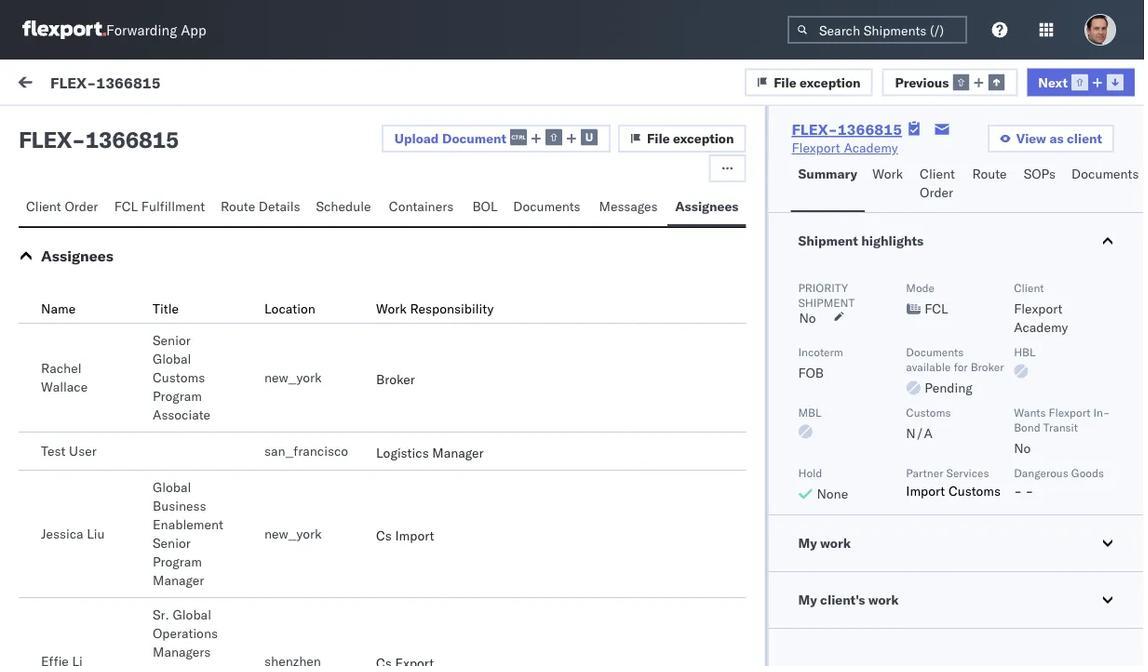 Task type: describe. For each thing, give the bounding box(es) containing it.
4 omkar savant from the top
[[90, 546, 173, 562]]

possible.
[[122, 569, 175, 585]]

1 horizontal spatial file exception
[[774, 74, 861, 90]]

3 resize handle column header from the left
[[861, 155, 884, 667]]

0 horizontal spatial client
[[26, 198, 61, 215]]

flexport for fob
[[1014, 301, 1063, 317]]

is
[[84, 373, 94, 390]]

1 omkar savant from the top
[[90, 202, 173, 218]]

oct 26, 2023, 2:46 pm pdt
[[394, 226, 560, 242]]

associate
[[153, 407, 211, 423]]

previous button
[[882, 68, 1018, 96]]

my client's work
[[798, 592, 899, 608]]

shipment inside the of your shipment possible.
[[309, 550, 364, 567]]

san_francisco
[[264, 443, 348, 459]]

flexport. image
[[22, 20, 106, 39]]

1 flex- 458574 from the top
[[892, 338, 980, 354]]

fcl for fcl fulfillment
[[114, 198, 138, 215]]

devan
[[201, 336, 240, 352]]

4 26, from the top
[[418, 580, 438, 596]]

in-
[[1094, 405, 1110, 419]]

2 omkar savant from the top
[[90, 304, 173, 320]]

1
[[324, 76, 332, 93]]

exception: for exception: (air recovery) schedule delay: terminal - cargo availability delay
[[59, 578, 125, 594]]

work right related
[[935, 162, 959, 176]]

logistics manager
[[376, 445, 484, 461]]

oct 26, 2023, 2:44 pm pdt
[[394, 580, 560, 596]]

1 26, from the top
[[418, 226, 438, 242]]

0 vertical spatial delay
[[244, 336, 279, 352]]

customs up n/a
[[906, 405, 951, 419]]

may
[[138, 513, 163, 529]]

jessica
[[41, 526, 83, 542]]

work for work responsibility
[[376, 301, 407, 317]]

bol button
[[465, 190, 506, 226]]

next
[[1038, 74, 1068, 90]]

delivery
[[56, 532, 102, 548]]

forwarding
[[106, 21, 177, 39]]

3 omkar from the top
[[90, 425, 130, 441]]

work inside button
[[868, 592, 899, 608]]

cs import
[[376, 528, 434, 544]]

mode
[[906, 281, 935, 295]]

route for route
[[972, 166, 1007, 182]]

import work button
[[131, 60, 219, 110]]

test
[[41, 443, 66, 459]]

2 pm from the top
[[513, 338, 533, 354]]

1 horizontal spatial exception
[[800, 74, 861, 90]]

2 oct from the top
[[394, 338, 415, 354]]

responsibility
[[410, 301, 494, 317]]

your inside "may impact your shipment's final delivery"
[[210, 513, 235, 529]]

1 omkar from the top
[[90, 202, 130, 218]]

Search Shipments (/) text field
[[788, 16, 967, 44]]

you inside understanding you with the
[[150, 550, 171, 567]]

0 horizontal spatial exception
[[673, 130, 734, 147]]

liu
[[87, 526, 105, 542]]

rachel wallace
[[41, 360, 88, 395]]

fcl fulfillment
[[114, 198, 205, 215]]

1 pdt from the top
[[536, 226, 560, 242]]

pending
[[925, 380, 973, 396]]

schedule button
[[309, 190, 382, 226]]

route details
[[221, 198, 300, 215]]

work responsibility
[[376, 301, 494, 317]]

academy inside client flexport academy incoterm fob
[[1014, 319, 1068, 336]]

0 horizontal spatial no
[[799, 310, 816, 326]]

will create
[[152, 392, 212, 408]]

user
[[69, 443, 97, 459]]

none
[[817, 486, 848, 502]]

transit
[[1044, 420, 1078, 434]]

impact
[[166, 513, 206, 529]]

2 458574 from the top
[[931, 459, 980, 475]]

4 oct from the top
[[394, 580, 415, 596]]

sops
[[1024, 166, 1056, 182]]

my client's work button
[[769, 573, 1144, 628]]

flexport academy link
[[792, 139, 898, 157]]

flex- down work button
[[892, 226, 931, 242]]

flexport academy
[[792, 140, 898, 156]]

exception: (air recovery) schedule delay: terminal - cargo availability delay
[[56, 578, 326, 613]]

warehouse devan delay
[[128, 336, 279, 352]]

global business enablement senior program manager
[[153, 479, 223, 589]]

global for sr.
[[173, 607, 211, 623]]

we for we appreciate
[[139, 532, 157, 548]]

you inside we are notifying you that your shipment, k & k, devan has been delayed. this often occurs when cargo takes longer note that
[[155, 457, 176, 473]]

2 omkar from the top
[[90, 304, 130, 320]]

documents for documents available for broker
[[906, 345, 964, 359]]

senior inside the senior global customs program associate
[[153, 332, 191, 349]]

final
[[306, 513, 332, 529]]

available
[[906, 360, 951, 374]]

1 vertical spatial hold
[[798, 466, 822, 480]]

assignees inside button
[[675, 198, 739, 215]]

global for senior
[[153, 351, 191, 367]]

partner services import customs
[[906, 466, 1001, 500]]

1 horizontal spatial import
[[395, 528, 434, 544]]

0 horizontal spatial file exception
[[647, 130, 734, 147]]

external
[[30, 118, 79, 135]]

note
[[56, 513, 82, 529]]

0 horizontal spatial assignees button
[[41, 247, 114, 265]]

0 horizontal spatial hold
[[248, 234, 278, 250]]

bond
[[1014, 420, 1041, 434]]

shipment's
[[239, 513, 303, 529]]

0 horizontal spatial my work
[[19, 72, 101, 97]]

senior inside global business enablement senior program manager
[[153, 535, 191, 552]]

0 horizontal spatial documents button
[[506, 190, 592, 226]]

1 horizontal spatial client order
[[920, 166, 955, 201]]

1 horizontal spatial that
[[179, 457, 203, 473]]

flexport for transit
[[1049, 405, 1091, 419]]

|
[[317, 76, 321, 93]]

sops button
[[1016, 157, 1064, 212]]

sr. global operations manager
[[153, 607, 228, 667]]

bol
[[473, 198, 498, 215]]

flex- up external (0)
[[50, 73, 96, 91]]

global inside global business enablement senior program manager
[[153, 479, 191, 496]]

understanding
[[256, 532, 341, 548]]

shipment highlights
[[798, 233, 924, 249]]

with for you
[[174, 550, 199, 567]]

messages
[[599, 198, 658, 215]]

1 horizontal spatial client order button
[[913, 157, 965, 212]]

client inside client flexport academy incoterm fob
[[1014, 281, 1044, 295]]

fcl fulfillment button
[[107, 190, 213, 226]]

priority shipment
[[798, 281, 855, 310]]

notifying
[[100, 457, 152, 473]]

2 2023, from the top
[[442, 338, 478, 354]]

0 horizontal spatial client order button
[[19, 190, 107, 226]]

unknown
[[128, 234, 187, 250]]

warehouse
[[128, 336, 198, 352]]

hbl
[[1014, 345, 1036, 359]]

for
[[954, 360, 968, 374]]

internal (0)
[[125, 118, 198, 135]]

program inside global business enablement senior program manager
[[153, 554, 202, 570]]

exception: unknown customs hold type
[[59, 234, 310, 250]]

dangerous goods - -
[[1014, 466, 1104, 500]]

3 oct from the top
[[394, 459, 415, 475]]

import inside partner services import customs
[[906, 483, 945, 500]]

2 new_york from the top
[[264, 526, 322, 542]]

work button
[[865, 157, 913, 212]]

4 2023, from the top
[[442, 580, 478, 596]]

0 horizontal spatial file
[[647, 130, 670, 147]]

devan
[[56, 476, 91, 492]]

2 2:45 from the top
[[481, 459, 510, 475]]

1 vertical spatial flex-1366815
[[792, 120, 902, 139]]

&
[[310, 457, 319, 473]]

internal (0) button
[[117, 110, 209, 146]]

partner
[[906, 466, 944, 480]]

this inside we are notifying you that your shipment, k & k, devan has been delayed. this often occurs when cargo takes longer note that
[[205, 476, 230, 492]]

documents for left documents button
[[513, 198, 581, 215]]

0 vertical spatial work
[[181, 76, 211, 93]]

4 omkar from the top
[[90, 546, 130, 562]]

shipment
[[798, 233, 858, 249]]

details
[[259, 198, 300, 215]]

of
[[265, 550, 277, 567]]

of your shipment possible.
[[122, 550, 364, 585]]

4 resize handle column header from the left
[[1111, 155, 1133, 667]]

2 oct 26, 2023, 2:45 pm pdt from the top
[[394, 459, 560, 475]]

contract
[[250, 373, 299, 390]]

we appreciate
[[139, 532, 223, 548]]

3 2023, from the top
[[442, 459, 478, 475]]

filter
[[336, 76, 364, 93]]

1 2023, from the top
[[442, 226, 478, 242]]

name
[[41, 301, 76, 317]]

and
[[170, 373, 193, 390]]

0 vertical spatial file
[[774, 74, 797, 90]]

appreciate
[[161, 532, 223, 548]]

document
[[442, 130, 507, 146]]



Task type: locate. For each thing, give the bounding box(es) containing it.
this up longer
[[205, 476, 230, 492]]

1 horizontal spatial shipment
[[798, 296, 855, 310]]

3 26, from the top
[[418, 459, 438, 475]]

k,
[[322, 457, 335, 473]]

my for my work button
[[798, 535, 817, 552]]

work
[[181, 76, 211, 93], [873, 166, 903, 182], [376, 301, 407, 317]]

route left "sops"
[[972, 166, 1007, 182]]

0 vertical spatial new_york
[[264, 370, 322, 386]]

flexport inside 'link'
[[792, 140, 841, 156]]

with
[[196, 373, 221, 390], [174, 550, 199, 567]]

savant up warehouse
[[133, 304, 173, 320]]

1 exception: from the top
[[59, 234, 125, 250]]

my for my client's work button
[[798, 592, 817, 608]]

delay down the of your shipment possible. on the bottom of page
[[239, 597, 274, 613]]

1 new_york from the top
[[264, 370, 322, 386]]

client right work button
[[920, 166, 955, 182]]

senior down title
[[153, 332, 191, 349]]

0 vertical spatial flex- 458574
[[892, 338, 980, 354]]

fcl
[[114, 198, 138, 215], [925, 301, 948, 317]]

omkar up user
[[90, 425, 130, 441]]

0 horizontal spatial import
[[138, 76, 177, 93]]

1 oct 26, 2023, 2:45 pm pdt from the top
[[394, 338, 560, 354]]

we inside we are notifying you that your shipment, k & k, devan has been delayed. this often occurs when cargo takes longer note that
[[56, 457, 74, 473]]

flexport up hbl
[[1014, 301, 1063, 317]]

my up external
[[19, 72, 48, 97]]

1 vertical spatial 458574
[[931, 459, 980, 475]]

flex- up available
[[892, 338, 931, 354]]

- inside exception: (air recovery) schedule delay: terminal - cargo availability delay
[[113, 597, 121, 613]]

services
[[946, 466, 989, 480]]

academy up hbl
[[1014, 319, 1068, 336]]

(0) right internal at the top of the page
[[174, 118, 198, 135]]

work for work button
[[873, 166, 903, 182]]

0 vertical spatial we
[[56, 457, 74, 473]]

0 horizontal spatial this
[[56, 373, 81, 390]]

senior down enablement
[[153, 535, 191, 552]]

1 vertical spatial flex- 458574
[[892, 459, 980, 475]]

file exception up flex-1366815 link
[[774, 74, 861, 90]]

0 vertical spatial exception:
[[59, 234, 125, 250]]

2 vertical spatial your
[[280, 550, 306, 567]]

new_york down location
[[264, 370, 322, 386]]

no down bond
[[1014, 440, 1031, 457]]

oct down containers
[[394, 226, 415, 242]]

1 vertical spatial shipment
[[309, 550, 364, 567]]

oct
[[394, 226, 415, 242], [394, 338, 415, 354], [394, 459, 415, 475], [394, 580, 415, 596]]

flexport
[[792, 140, 841, 156], [1014, 301, 1063, 317], [1049, 405, 1091, 419]]

cs
[[376, 528, 392, 544]]

1 horizontal spatial documents button
[[1064, 157, 1144, 212]]

2 exception: from the top
[[59, 578, 125, 594]]

we down may
[[139, 532, 157, 548]]

1 horizontal spatial assignees button
[[668, 190, 746, 226]]

your inside the of your shipment possible.
[[280, 550, 306, 567]]

with for and
[[196, 373, 221, 390]]

1 vertical spatial you
[[150, 550, 171, 567]]

1 horizontal spatial order
[[920, 184, 954, 201]]

2 horizontal spatial import
[[906, 483, 945, 500]]

0 horizontal spatial manager
[[153, 573, 204, 589]]

1 senior from the top
[[153, 332, 191, 349]]

flex-1366815 down the forwarding app link
[[50, 73, 161, 91]]

savant up possible.
[[133, 546, 173, 562]]

1 horizontal spatial (0)
[[174, 118, 198, 135]]

0 vertical spatial program
[[153, 388, 202, 405]]

3 pm from the top
[[513, 459, 533, 475]]

458574
[[931, 338, 980, 354], [931, 459, 980, 475]]

1 vertical spatial exception:
[[59, 578, 125, 594]]

academy
[[844, 140, 898, 156], [1014, 319, 1068, 336]]

delay inside exception: (air recovery) schedule delay: terminal - cargo availability delay
[[239, 597, 274, 613]]

458574 down n/a
[[931, 459, 980, 475]]

global up business
[[153, 479, 191, 496]]

assignees up name
[[41, 247, 114, 265]]

1 vertical spatial we
[[139, 532, 157, 548]]

1 vertical spatial senior
[[153, 535, 191, 552]]

2 flex- 458574 from the top
[[892, 459, 980, 475]]

global up operations
[[173, 607, 211, 623]]

order for leftmost client order button
[[65, 198, 98, 215]]

import right cs
[[395, 528, 434, 544]]

order down related
[[920, 184, 954, 201]]

26, down containers
[[418, 226, 438, 242]]

longer
[[189, 494, 226, 511]]

import up internal (0)
[[138, 76, 177, 93]]

4 pm from the top
[[513, 580, 533, 596]]

app
[[181, 21, 206, 39]]

rachel
[[41, 360, 81, 377]]

omkar savant up warehouse
[[90, 304, 173, 320]]

recovery)
[[158, 578, 224, 594]]

documents right bol 'button'
[[513, 198, 581, 215]]

my inside my client's work button
[[798, 592, 817, 608]]

work left responsibility
[[376, 301, 407, 317]]

resize handle column header
[[363, 155, 385, 667], [612, 155, 634, 667], [861, 155, 884, 667], [1111, 155, 1133, 667]]

0 vertical spatial assignees button
[[668, 190, 746, 226]]

you up delayed.
[[155, 457, 176, 473]]

client order right work button
[[920, 166, 955, 201]]

1 458574 from the top
[[931, 338, 980, 354]]

manager inside global business enablement senior program manager
[[153, 573, 204, 589]]

(0)
[[82, 118, 106, 135], [174, 118, 198, 135]]

are
[[78, 457, 96, 473]]

global inside the senior global customs program associate
[[153, 351, 191, 367]]

documents button down client
[[1064, 157, 1144, 212]]

2 (0) from the left
[[174, 118, 198, 135]]

3 pdt from the top
[[536, 459, 560, 475]]

omkar savant up notifying
[[90, 425, 173, 441]]

related
[[893, 162, 932, 176]]

senior global customs program associate
[[153, 332, 211, 423]]

0 horizontal spatial order
[[65, 198, 98, 215]]

omkar up the unknown
[[90, 202, 130, 218]]

exception: left the unknown
[[59, 234, 125, 250]]

fcl for fcl
[[925, 301, 948, 317]]

client flexport academy incoterm fob
[[798, 281, 1068, 381]]

1 vertical spatial assignees
[[41, 247, 114, 265]]

(0) for external (0)
[[82, 118, 106, 135]]

order inside client order
[[920, 184, 954, 201]]

1 vertical spatial this
[[205, 476, 230, 492]]

0 vertical spatial hold
[[248, 234, 278, 250]]

broker inside documents available for broker
[[971, 360, 1004, 374]]

my work button
[[769, 516, 1144, 572]]

omkar right name
[[90, 304, 130, 320]]

-
[[72, 126, 85, 154], [643, 226, 651, 242], [643, 459, 651, 475], [1014, 483, 1022, 500], [1026, 483, 1034, 500], [643, 580, 651, 596], [113, 597, 121, 613]]

schedule right details
[[316, 198, 371, 215]]

3 omkar savant from the top
[[90, 425, 173, 441]]

26, up cs import
[[418, 459, 438, 475]]

your
[[207, 457, 232, 473], [210, 513, 235, 529], [280, 550, 306, 567]]

flexport inside the wants flexport in- bond transit no
[[1049, 405, 1091, 419]]

delay
[[244, 336, 279, 352], [239, 597, 274, 613]]

0 horizontal spatial academy
[[844, 140, 898, 156]]

customs up will create
[[153, 370, 205, 386]]

documents button
[[1064, 157, 1144, 212], [506, 190, 592, 226]]

assignees button up name
[[41, 247, 114, 265]]

0 horizontal spatial broker
[[376, 371, 415, 388]]

flex- down n/a
[[892, 459, 931, 475]]

import
[[138, 76, 177, 93], [906, 483, 945, 500], [395, 528, 434, 544]]

4 savant from the top
[[133, 546, 173, 562]]

0 vertical spatial you
[[155, 457, 176, 473]]

documents button right "bol"
[[506, 190, 592, 226]]

jessica liu
[[41, 526, 105, 542]]

program inside the senior global customs program associate
[[153, 388, 202, 405]]

flex- down my work button
[[892, 580, 931, 596]]

route
[[972, 166, 1007, 182], [221, 198, 255, 215]]

flex- up flexport academy
[[792, 120, 838, 139]]

0 vertical spatial file exception
[[774, 74, 861, 90]]

0 horizontal spatial assignees
[[41, 247, 114, 265]]

exception: inside exception: (air recovery) schedule delay: terminal - cargo availability delay
[[59, 578, 125, 594]]

my work down none
[[798, 535, 851, 552]]

(0) inside button
[[174, 118, 198, 135]]

1 horizontal spatial schedule
[[316, 198, 371, 215]]

(0) for internal (0)
[[174, 118, 198, 135]]

1 vertical spatial new_york
[[264, 526, 322, 542]]

customs inside partner services import customs
[[949, 483, 1001, 500]]

1 horizontal spatial documents
[[906, 345, 964, 359]]

0 vertical spatial flex-1366815
[[50, 73, 161, 91]]

exception: for exception: unknown customs hold type
[[59, 234, 125, 250]]

2 senior from the top
[[153, 535, 191, 552]]

1 (0) from the left
[[82, 118, 106, 135]]

1 vertical spatial with
[[174, 550, 199, 567]]

order down flex - 1366815
[[65, 198, 98, 215]]

flexport inside client flexport academy incoterm fob
[[1014, 301, 1063, 317]]

flex- 458574 down n/a
[[892, 459, 980, 475]]

2 program from the top
[[153, 554, 202, 570]]

with down we appreciate
[[174, 550, 199, 567]]

0 vertical spatial 458574
[[931, 338, 980, 354]]

you up possible.
[[150, 550, 171, 567]]

(0) inside button
[[82, 118, 106, 135]]

import down partner
[[906, 483, 945, 500]]

1 vertical spatial my
[[798, 535, 817, 552]]

1 pm from the top
[[513, 226, 533, 242]]

k
[[298, 457, 307, 473]]

1 vertical spatial route
[[221, 198, 255, 215]]

1 vertical spatial flexport
[[1014, 301, 1063, 317]]

1 vertical spatial my work
[[798, 535, 851, 552]]

file exception up messages
[[647, 130, 734, 147]]

1 vertical spatial file
[[647, 130, 670, 147]]

assignees button right messages
[[668, 190, 746, 226]]

your down longer
[[210, 513, 235, 529]]

1 vertical spatial delay
[[239, 597, 274, 613]]

fcl inside button
[[114, 198, 138, 215]]

broker up logistics
[[376, 371, 415, 388]]

1 vertical spatial oct 26, 2023, 2:45 pm pdt
[[394, 459, 560, 475]]

contract established,
[[56, 373, 299, 408]]

my inside my work button
[[798, 535, 817, 552]]

upload
[[395, 130, 439, 146]]

assignees
[[675, 198, 739, 215], [41, 247, 114, 265]]

1 2:45 from the top
[[481, 338, 510, 354]]

0 vertical spatial my
[[19, 72, 48, 97]]

1 vertical spatial academy
[[1014, 319, 1068, 336]]

takes
[[153, 494, 185, 511]]

oct up cs import
[[394, 459, 415, 475]]

customs down route details button
[[190, 234, 245, 250]]

fcl down mode
[[925, 301, 948, 317]]

schedule inside button
[[316, 198, 371, 215]]

occurs
[[268, 476, 308, 492]]

1 horizontal spatial academy
[[1014, 319, 1068, 336]]

1 vertical spatial client
[[26, 198, 61, 215]]

we
[[56, 457, 74, 473], [139, 532, 157, 548]]

1 vertical spatial that
[[86, 513, 109, 529]]

documents inside documents available for broker
[[906, 345, 964, 359]]

exception:
[[59, 234, 125, 250], [59, 578, 125, 594]]

your inside we are notifying you that your shipment, k & k, devan has been delayed. this often occurs when cargo takes longer note that
[[207, 457, 232, 473]]

1 vertical spatial fcl
[[925, 301, 948, 317]]

manager up availability
[[153, 573, 204, 589]]

0 vertical spatial no
[[799, 310, 816, 326]]

1 horizontal spatial broker
[[971, 360, 1004, 374]]

1 horizontal spatial file
[[774, 74, 797, 90]]

1 horizontal spatial route
[[972, 166, 1007, 182]]

has
[[94, 476, 116, 492]]

customs inside the senior global customs program associate
[[153, 370, 205, 386]]

work up external (0)
[[53, 72, 101, 97]]

n/a
[[906, 425, 933, 442]]

1 vertical spatial global
[[153, 479, 191, 496]]

highlights
[[861, 233, 924, 249]]

0 vertical spatial route
[[972, 166, 1007, 182]]

exception: up terminal
[[59, 578, 125, 594]]

wants flexport in- bond transit no
[[1014, 405, 1110, 457]]

type
[[281, 234, 310, 250]]

client order button up shipment highlights button
[[913, 157, 965, 212]]

work inside button
[[820, 535, 851, 552]]

oct down cs import
[[394, 580, 415, 596]]

2 vertical spatial client
[[1014, 281, 1044, 295]]

0 vertical spatial shipment
[[798, 296, 855, 310]]

route left details
[[221, 198, 255, 215]]

will
[[152, 392, 172, 408]]

your up longer
[[207, 457, 232, 473]]

we up "devan"
[[56, 457, 74, 473]]

0 vertical spatial manager
[[432, 445, 484, 461]]

academy down flex-1366815 link
[[844, 140, 898, 156]]

business
[[153, 498, 206, 514]]

1 vertical spatial exception
[[673, 130, 734, 147]]

2 savant from the top
[[133, 304, 173, 320]]

documents
[[1072, 166, 1139, 182], [513, 198, 581, 215], [906, 345, 964, 359]]

3 savant from the top
[[133, 425, 173, 441]]

fob
[[798, 365, 824, 381]]

shipment down priority
[[798, 296, 855, 310]]

documents for documents button to the right
[[1072, 166, 1139, 182]]

0 vertical spatial fcl
[[114, 198, 138, 215]]

1 oct from the top
[[394, 226, 415, 242]]

oct 26, 2023, 2:45 pm pdt
[[394, 338, 560, 354], [394, 459, 560, 475]]

flex- 458574 up available
[[892, 338, 980, 354]]

1366815
[[96, 73, 161, 91], [838, 120, 902, 139], [85, 126, 179, 154]]

academy inside 'link'
[[844, 140, 898, 156]]

2023, left 2:46
[[442, 226, 478, 242]]

this left is at bottom
[[56, 373, 81, 390]]

2 vertical spatial documents
[[906, 345, 964, 359]]

0 vertical spatial client
[[920, 166, 955, 182]]

goods
[[1071, 466, 1104, 480]]

my work inside button
[[798, 535, 851, 552]]

0 vertical spatial flexport
[[792, 140, 841, 156]]

import inside button
[[138, 76, 177, 93]]

with inside understanding you with the
[[174, 550, 199, 567]]

file up flex-1366815 link
[[774, 74, 797, 90]]

upload document button
[[382, 125, 611, 153]]

shipment up delay:
[[309, 550, 364, 567]]

savant up the unknown
[[133, 202, 173, 218]]

schedule down of
[[227, 578, 285, 594]]

1 horizontal spatial no
[[1014, 440, 1031, 457]]

0 vertical spatial import
[[138, 76, 177, 93]]

0 horizontal spatial that
[[86, 513, 109, 529]]

2 26, from the top
[[418, 338, 438, 354]]

applied
[[367, 76, 411, 93]]

1 vertical spatial work
[[873, 166, 903, 182]]

no inside the wants flexport in- bond transit no
[[1014, 440, 1031, 457]]

as
[[1050, 130, 1064, 147]]

1 vertical spatial documents
[[513, 198, 581, 215]]

2 horizontal spatial client
[[1014, 281, 1044, 295]]

summary
[[798, 166, 858, 182]]

client down flex
[[26, 198, 61, 215]]

1 horizontal spatial assignees
[[675, 198, 739, 215]]

1 horizontal spatial my work
[[798, 535, 851, 552]]

0 horizontal spatial schedule
[[227, 578, 285, 594]]

1 program from the top
[[153, 388, 202, 405]]

4 pdt from the top
[[536, 580, 560, 596]]

exception
[[800, 74, 861, 90], [673, 130, 734, 147]]

senior
[[153, 332, 191, 349], [153, 535, 191, 552]]

priority
[[798, 281, 848, 295]]

new_york up of
[[264, 526, 322, 542]]

2 vertical spatial my
[[798, 592, 817, 608]]

forwarding app
[[106, 21, 206, 39]]

delay up 'contract'
[[244, 336, 279, 352]]

flex-1366815
[[50, 73, 161, 91], [792, 120, 902, 139]]

global inside sr. global operations manager
[[173, 607, 211, 623]]

2 pdt from the top
[[536, 338, 560, 354]]

manager
[[432, 445, 484, 461], [153, 573, 204, 589]]

flexport up transit
[[1049, 405, 1091, 419]]

1 horizontal spatial work
[[376, 301, 407, 317]]

(0) right external
[[82, 118, 106, 135]]

no down priority shipment
[[799, 310, 816, 326]]

client
[[920, 166, 955, 182], [26, 198, 61, 215], [1014, 281, 1044, 295]]

0 vertical spatial my work
[[19, 72, 101, 97]]

my work up external
[[19, 72, 101, 97]]

0 horizontal spatial client order
[[26, 198, 98, 215]]

0 horizontal spatial fcl
[[114, 198, 138, 215]]

savant down associate
[[133, 425, 173, 441]]

1 horizontal spatial this
[[205, 476, 230, 492]]

established,
[[56, 392, 128, 408]]

work right 'client's'
[[868, 592, 899, 608]]

upload document
[[395, 130, 507, 146]]

mbl
[[798, 405, 822, 419]]

2 horizontal spatial work
[[873, 166, 903, 182]]

1 horizontal spatial fcl
[[925, 301, 948, 317]]

enablement
[[153, 517, 223, 533]]

omkar savant up possible.
[[90, 546, 173, 562]]

458574 up "for"
[[931, 338, 980, 354]]

my down none
[[798, 535, 817, 552]]

26, down cs import
[[418, 580, 438, 596]]

flex - 1366815
[[19, 126, 179, 154]]

forwarding app link
[[22, 20, 206, 39]]

omkar savant
[[90, 202, 173, 218], [90, 304, 173, 320], [90, 425, 173, 441], [90, 546, 173, 562]]

view
[[1017, 130, 1046, 147]]

0 horizontal spatial work
[[181, 76, 211, 93]]

item/shipment
[[962, 162, 1038, 176]]

work down "flexport academy" 'link'
[[873, 166, 903, 182]]

hold left type
[[248, 234, 278, 250]]

global up and
[[153, 351, 191, 367]]

order for client order button to the right
[[920, 184, 954, 201]]

2 vertical spatial flexport
[[1049, 405, 1091, 419]]

client's
[[820, 592, 865, 608]]

new_york
[[264, 370, 322, 386], [264, 526, 322, 542]]

1 resize handle column header from the left
[[363, 155, 385, 667]]

oct down "work responsibility"
[[394, 338, 415, 354]]

location
[[264, 301, 315, 317]]

1 vertical spatial manager
[[153, 573, 204, 589]]

work down none
[[820, 535, 851, 552]]

2023,
[[442, 226, 478, 242], [442, 338, 478, 354], [442, 459, 478, 475], [442, 580, 478, 596]]

0 vertical spatial assignees
[[675, 198, 739, 215]]

1 vertical spatial schedule
[[227, 578, 285, 594]]

2 vertical spatial work
[[376, 301, 407, 317]]

hold
[[248, 234, 278, 250], [798, 466, 822, 480]]

my left 'client's'
[[798, 592, 817, 608]]

0 horizontal spatial documents
[[513, 198, 581, 215]]

1 savant from the top
[[133, 202, 173, 218]]

2 resize handle column header from the left
[[612, 155, 634, 667]]

schedule inside exception: (air recovery) schedule delay: terminal - cargo availability delay
[[227, 578, 285, 594]]

flexport up the summary
[[792, 140, 841, 156]]

pm
[[513, 226, 533, 242], [513, 338, 533, 354], [513, 459, 533, 475], [513, 580, 533, 596]]

route for route details
[[221, 198, 255, 215]]

work up internal (0)
[[181, 76, 211, 93]]

we for we are notifying you that your shipment, k & k, devan has been delayed. this often occurs when cargo takes longer note that
[[56, 457, 74, 473]]

| 1 filter applied
[[317, 76, 411, 93]]



Task type: vqa. For each thing, say whether or not it's contained in the screenshot.


